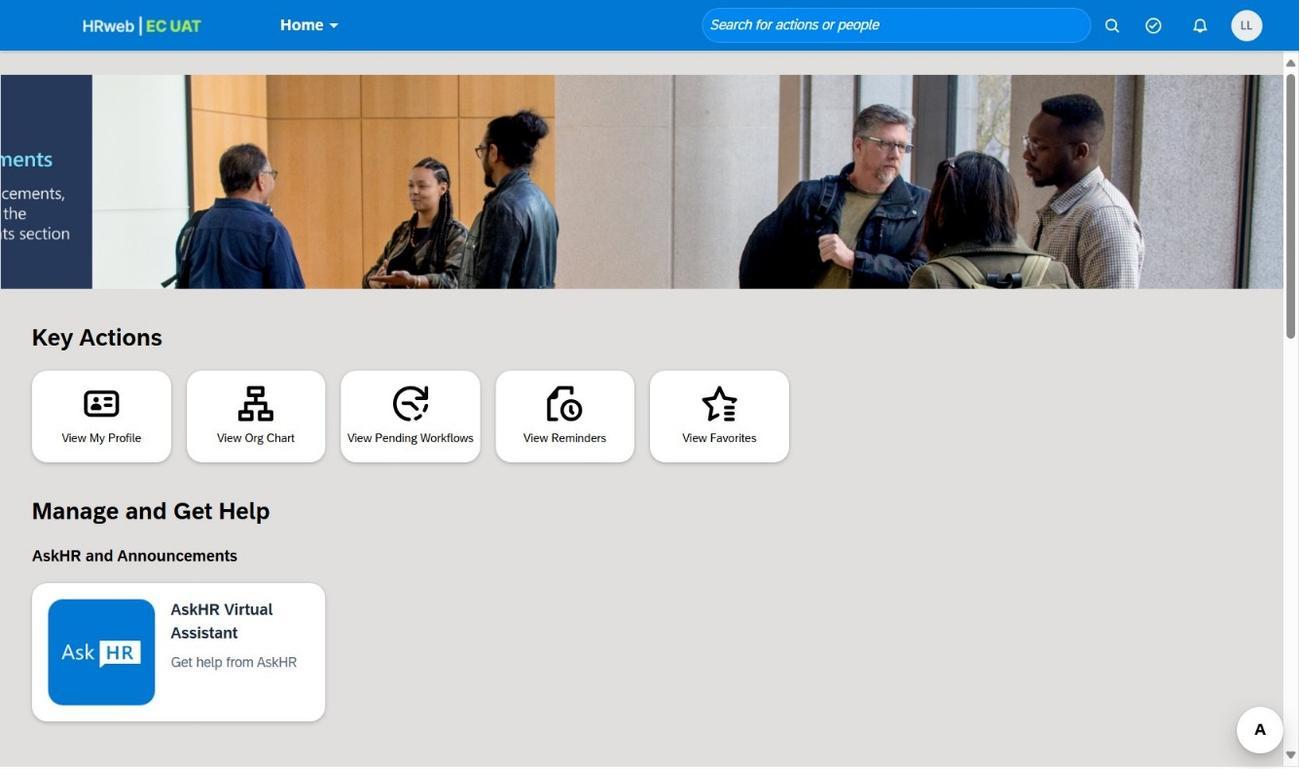 Task type: locate. For each thing, give the bounding box(es) containing it.
shell bar element
[[0, 0, 1300, 51]]

main content
[[1, 75, 1284, 769]]



Task type: vqa. For each thing, say whether or not it's contained in the screenshot.
Shell Bar element at top
yes



